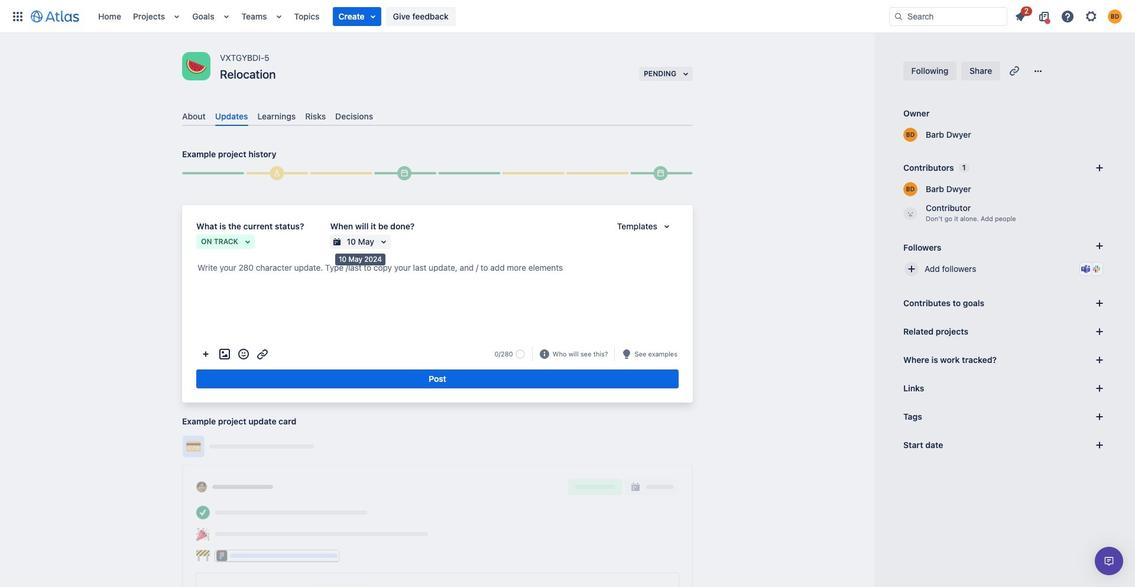 Task type: describe. For each thing, give the bounding box(es) containing it.
add follower image
[[905, 262, 919, 276]]

0 horizontal spatial list
[[92, 0, 889, 33]]

add a follower image
[[1093, 239, 1107, 253]]

insert emoji image
[[236, 347, 251, 361]]

settings image
[[1084, 9, 1098, 23]]

insert link image
[[255, 347, 270, 361]]

add files, videos, or images image
[[218, 347, 232, 361]]



Task type: locate. For each thing, give the bounding box(es) containing it.
list
[[92, 0, 889, 33], [1010, 4, 1128, 26]]

account image
[[1108, 9, 1122, 23]]

banner
[[0, 0, 1135, 33]]

list item
[[1010, 4, 1032, 26], [333, 7, 381, 26]]

tab list
[[177, 106, 698, 126]]

help image
[[1061, 9, 1075, 23]]

msteams logo showing  channels are connected to this project image
[[1081, 264, 1091, 274]]

search image
[[894, 12, 903, 21]]

slack logo showing nan channels are connected to this project image
[[1092, 264, 1101, 274]]

list item inside the top element
[[333, 7, 381, 26]]

None search field
[[889, 7, 1007, 26]]

switch to... image
[[11, 9, 25, 23]]

Search field
[[889, 7, 1007, 26]]

1 horizontal spatial list
[[1010, 4, 1128, 26]]

top element
[[7, 0, 889, 33]]

1 horizontal spatial list item
[[1010, 4, 1032, 26]]

tooltip
[[335, 254, 385, 265]]

notifications image
[[1013, 9, 1027, 23]]

0 horizontal spatial list item
[[333, 7, 381, 26]]

more actions image
[[199, 347, 213, 361]]

Main content area, start typing to enter text. text field
[[196, 261, 679, 279]]

open intercom messenger image
[[1102, 554, 1116, 568]]



Task type: vqa. For each thing, say whether or not it's contained in the screenshot.
bottommost townsquare icon
no



